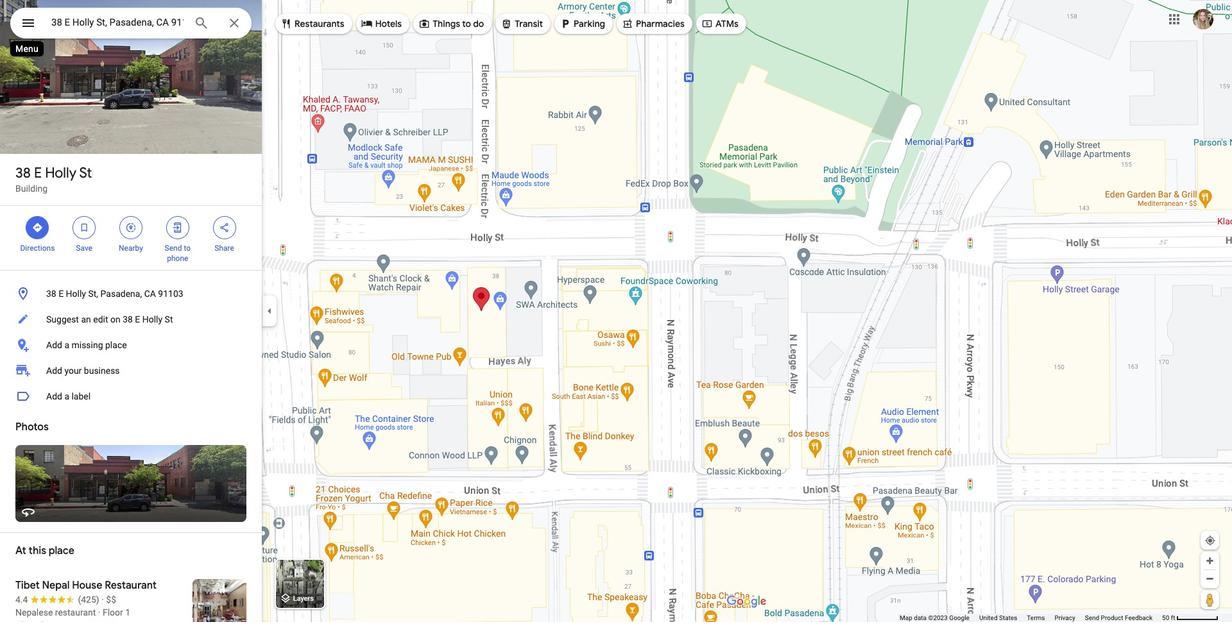Task type: locate. For each thing, give the bounding box(es) containing it.
0 vertical spatial add
[[46, 340, 62, 351]]

0 vertical spatial send
[[165, 244, 182, 253]]

0 vertical spatial ·
[[102, 595, 104, 606]]

· left floor at the bottom of the page
[[98, 608, 100, 618]]

2 vertical spatial 38
[[123, 315, 133, 325]]

1 horizontal spatial e
[[59, 289, 64, 299]]

·
[[102, 595, 104, 606], [98, 608, 100, 618]]

footer inside google maps element
[[900, 615, 1163, 623]]

google
[[950, 615, 970, 622]]

business
[[84, 366, 120, 376]]

feedback
[[1126, 615, 1153, 622]]


[[78, 221, 90, 235]]

st down 91103
[[165, 315, 173, 325]]

2 vertical spatial add
[[46, 392, 62, 402]]

1 vertical spatial e
[[59, 289, 64, 299]]

restaurant
[[105, 580, 157, 593]]

holly for st
[[45, 164, 76, 182]]

1 add from the top
[[46, 340, 62, 351]]


[[361, 17, 373, 31]]

e inside button
[[59, 289, 64, 299]]

38 up suggest
[[46, 289, 56, 299]]

a for label
[[64, 392, 69, 402]]

38 inside button
[[46, 289, 56, 299]]

edit
[[93, 315, 108, 325]]

add a missing place button
[[0, 333, 262, 358]]

holly inside button
[[66, 289, 86, 299]]

0 horizontal spatial place
[[49, 545, 74, 558]]

send inside button
[[1086, 615, 1100, 622]]

2 add from the top
[[46, 366, 62, 376]]

0 horizontal spatial send
[[165, 244, 182, 253]]

38 up building
[[15, 164, 31, 182]]

91103
[[158, 289, 183, 299]]

2 vertical spatial holly
[[142, 315, 163, 325]]

place
[[105, 340, 127, 351], [49, 545, 74, 558]]

1 vertical spatial send
[[1086, 615, 1100, 622]]

holly up building
[[45, 164, 76, 182]]

1 horizontal spatial 38
[[46, 289, 56, 299]]

1 a from the top
[[64, 340, 69, 351]]

1 vertical spatial add
[[46, 366, 62, 376]]

send left product
[[1086, 615, 1100, 622]]

nepalese restaurant · floor 1
[[15, 608, 130, 618]]

0 vertical spatial e
[[34, 164, 42, 182]]

· left price: moderate image
[[102, 595, 104, 606]]

0 horizontal spatial to
[[184, 244, 191, 253]]

 button
[[10, 8, 46, 41]]

holly left st,
[[66, 289, 86, 299]]

an
[[81, 315, 91, 325]]

footer containing map data ©2023 google
[[900, 615, 1163, 623]]

e right on
[[135, 315, 140, 325]]

at
[[15, 545, 26, 558]]

to up phone
[[184, 244, 191, 253]]

zoom in image
[[1206, 557, 1216, 566]]

map
[[900, 615, 913, 622]]

1 vertical spatial ·
[[98, 608, 100, 618]]

united states button
[[980, 615, 1018, 623]]

2 a from the top
[[64, 392, 69, 402]]

holly inside button
[[142, 315, 163, 325]]

a left label
[[64, 392, 69, 402]]

1 vertical spatial 38
[[46, 289, 56, 299]]

None field
[[51, 15, 184, 30]]

1 horizontal spatial st
[[165, 315, 173, 325]]

on
[[110, 315, 121, 325]]

do
[[473, 18, 484, 30]]

50 ft
[[1163, 615, 1176, 622]]

add left your
[[46, 366, 62, 376]]

1 horizontal spatial send
[[1086, 615, 1100, 622]]

holly for st,
[[66, 289, 86, 299]]

add inside button
[[46, 340, 62, 351]]

add left label
[[46, 392, 62, 402]]

50 ft button
[[1163, 615, 1219, 622]]

footer
[[900, 615, 1163, 623]]

0 vertical spatial to
[[463, 18, 471, 30]]

this
[[29, 545, 46, 558]]

place inside button
[[105, 340, 127, 351]]

 things to do
[[419, 17, 484, 31]]

0 vertical spatial st
[[79, 164, 92, 182]]

privacy
[[1055, 615, 1076, 622]]

your
[[64, 366, 82, 376]]

to inside  things to do
[[463, 18, 471, 30]]

e up building
[[34, 164, 42, 182]]

united
[[980, 615, 998, 622]]

a inside 'button'
[[64, 392, 69, 402]]

st
[[79, 164, 92, 182], [165, 315, 173, 325]]

add inside 'button'
[[46, 392, 62, 402]]

1 horizontal spatial to
[[463, 18, 471, 30]]

send for send to phone
[[165, 244, 182, 253]]

1 vertical spatial a
[[64, 392, 69, 402]]

3 add from the top
[[46, 392, 62, 402]]

place right the this
[[49, 545, 74, 558]]

0 horizontal spatial st
[[79, 164, 92, 182]]

2 horizontal spatial 38
[[123, 315, 133, 325]]

$$
[[106, 595, 116, 606]]

st up the 
[[79, 164, 92, 182]]

1 vertical spatial st
[[165, 315, 173, 325]]

send up phone
[[165, 244, 182, 253]]

1 vertical spatial to
[[184, 244, 191, 253]]

1 horizontal spatial ·
[[102, 595, 104, 606]]

e
[[34, 164, 42, 182], [59, 289, 64, 299], [135, 315, 140, 325]]

label
[[72, 392, 91, 402]]

phone
[[167, 254, 188, 263]]

to left do
[[463, 18, 471, 30]]

a
[[64, 340, 69, 351], [64, 392, 69, 402]]

2 horizontal spatial e
[[135, 315, 140, 325]]

a inside button
[[64, 340, 69, 351]]

e up suggest
[[59, 289, 64, 299]]

place down on
[[105, 340, 127, 351]]

e inside 38 e holly st building
[[34, 164, 42, 182]]

2 vertical spatial e
[[135, 315, 140, 325]]

0 vertical spatial a
[[64, 340, 69, 351]]

0 vertical spatial 38
[[15, 164, 31, 182]]

terms button
[[1028, 615, 1046, 623]]

38 e holly st, pasadena, ca 91103 button
[[0, 281, 262, 307]]

holly down ca
[[142, 315, 163, 325]]

38 right on
[[123, 315, 133, 325]]

send inside send to phone
[[165, 244, 182, 253]]

add your business
[[46, 366, 120, 376]]

 restaurants
[[281, 17, 345, 31]]

parking
[[574, 18, 606, 30]]

add down suggest
[[46, 340, 62, 351]]

suggest
[[46, 315, 79, 325]]

add a label
[[46, 392, 91, 402]]

to
[[463, 18, 471, 30], [184, 244, 191, 253]]

1 vertical spatial holly
[[66, 289, 86, 299]]

1 horizontal spatial place
[[105, 340, 127, 351]]

add a missing place
[[46, 340, 127, 351]]

holly
[[45, 164, 76, 182], [66, 289, 86, 299], [142, 315, 163, 325]]

privacy button
[[1055, 615, 1076, 623]]

pasadena,
[[101, 289, 142, 299]]

0 vertical spatial place
[[105, 340, 127, 351]]

add
[[46, 340, 62, 351], [46, 366, 62, 376], [46, 392, 62, 402]]

a left 'missing'
[[64, 340, 69, 351]]

4.4
[[15, 595, 28, 606]]

tibet nepal house restaurant
[[15, 580, 157, 593]]

nearby
[[119, 244, 143, 253]]

holly inside 38 e holly st building
[[45, 164, 76, 182]]


[[702, 17, 713, 31]]

0 vertical spatial holly
[[45, 164, 76, 182]]

0 horizontal spatial 38
[[15, 164, 31, 182]]

missing
[[72, 340, 103, 351]]

ft
[[1172, 615, 1176, 622]]


[[125, 221, 137, 235]]

floor
[[103, 608, 123, 618]]

building
[[15, 184, 48, 194]]

send product feedback button
[[1086, 615, 1153, 623]]

1 vertical spatial place
[[49, 545, 74, 558]]

 pharmacies
[[622, 17, 685, 31]]

38 inside 38 e holly st building
[[15, 164, 31, 182]]

0 horizontal spatial e
[[34, 164, 42, 182]]



Task type: describe. For each thing, give the bounding box(es) containing it.
states
[[1000, 615, 1018, 622]]

38 e holly st main content
[[0, 0, 262, 623]]


[[219, 221, 230, 235]]

add a label button
[[0, 384, 262, 410]]

terms
[[1028, 615, 1046, 622]]

nepalese
[[15, 608, 53, 618]]

actions for 38 e holly st region
[[0, 206, 262, 270]]


[[501, 17, 513, 31]]

(425)
[[78, 595, 99, 606]]

google account: michelle dermenjian  
(michelle.dermenjian@adept.ai) image
[[1194, 9, 1214, 29]]

collapse side panel image
[[263, 304, 277, 319]]

directions
[[20, 244, 55, 253]]

a for missing
[[64, 340, 69, 351]]

google maps element
[[0, 0, 1233, 623]]

0 horizontal spatial ·
[[98, 608, 100, 618]]

hotels
[[375, 18, 402, 30]]

add for add a missing place
[[46, 340, 62, 351]]

38 e holly st, pasadena, ca 91103
[[46, 289, 183, 299]]


[[419, 17, 430, 31]]

38 inside button
[[123, 315, 133, 325]]

e for st,
[[59, 289, 64, 299]]

38 for st,
[[46, 289, 56, 299]]

atms
[[716, 18, 739, 30]]

 atms
[[702, 17, 739, 31]]

 parking
[[560, 17, 606, 31]]

transit
[[515, 18, 543, 30]]

st,
[[88, 289, 98, 299]]

show street view coverage image
[[1202, 591, 1220, 610]]

e for st
[[34, 164, 42, 182]]

save
[[76, 244, 92, 253]]

38 for st
[[15, 164, 31, 182]]

show your location image
[[1205, 536, 1217, 547]]

 hotels
[[361, 17, 402, 31]]

st inside 38 e holly st building
[[79, 164, 92, 182]]

add for add your business
[[46, 366, 62, 376]]

4.4 stars 425 reviews image
[[15, 594, 99, 607]]

· $$
[[102, 595, 116, 606]]

 transit
[[501, 17, 543, 31]]

zoom out image
[[1206, 575, 1216, 584]]

data
[[915, 615, 927, 622]]

suggest an edit on 38 e holly st button
[[0, 307, 262, 333]]

1
[[125, 608, 130, 618]]

product
[[1102, 615, 1124, 622]]


[[622, 17, 634, 31]]

50
[[1163, 615, 1170, 622]]

e inside button
[[135, 315, 140, 325]]

send to phone
[[165, 244, 191, 263]]

st inside button
[[165, 315, 173, 325]]


[[281, 17, 292, 31]]

layers
[[293, 596, 314, 604]]

restaurants
[[295, 18, 345, 30]]

nepal
[[42, 580, 70, 593]]

united states
[[980, 615, 1018, 622]]

map data ©2023 google
[[900, 615, 970, 622]]

add for add a label
[[46, 392, 62, 402]]

pharmacies
[[636, 18, 685, 30]]

none field inside 38 e holly st, pasadena, ca 91103 field
[[51, 15, 184, 30]]

to inside send to phone
[[184, 244, 191, 253]]

 search field
[[10, 8, 252, 41]]

price: moderate image
[[106, 595, 116, 606]]

©2023
[[929, 615, 948, 622]]

send for send product feedback
[[1086, 615, 1100, 622]]

restaurant
[[55, 608, 96, 618]]

add your business link
[[0, 358, 262, 384]]


[[560, 17, 572, 31]]

house
[[72, 580, 102, 593]]

tibet
[[15, 580, 40, 593]]

ca
[[144, 289, 156, 299]]

photos
[[15, 421, 49, 434]]

38 E Holly St, Pasadena, CA 91103 field
[[10, 8, 252, 39]]


[[172, 221, 184, 235]]

at this place
[[15, 545, 74, 558]]


[[21, 14, 36, 32]]

38 e holly st building
[[15, 164, 92, 194]]

send product feedback
[[1086, 615, 1153, 622]]

share
[[215, 244, 234, 253]]

suggest an edit on 38 e holly st
[[46, 315, 173, 325]]

things
[[433, 18, 460, 30]]


[[32, 221, 43, 235]]



Task type: vqa. For each thing, say whether or not it's contained in the screenshot.
 Hotels
yes



